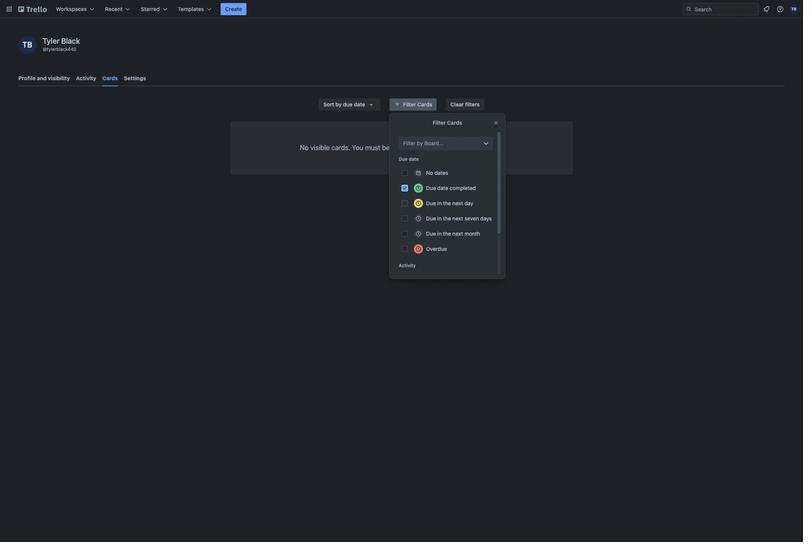 Task type: locate. For each thing, give the bounding box(es) containing it.
create button
[[221, 3, 247, 15]]

0 horizontal spatial no
[[300, 144, 309, 152]]

date
[[354, 101, 365, 108], [409, 156, 419, 162], [438, 185, 449, 191]]

cards inside filter cards button
[[418, 101, 433, 108]]

1 vertical spatial no
[[426, 170, 433, 176]]

due for due date
[[399, 156, 408, 162]]

due in the next seven days
[[426, 215, 492, 222]]

profile and visibility link
[[18, 72, 70, 85]]

due up overdue at the top
[[426, 231, 436, 237]]

for
[[441, 144, 450, 152]]

1 vertical spatial filter cards
[[433, 120, 462, 126]]

by inside popup button
[[336, 101, 342, 108]]

clear
[[451, 101, 464, 108]]

1 vertical spatial in
[[438, 215, 442, 222]]

due in the next day
[[426, 200, 474, 207]]

0 vertical spatial the
[[443, 200, 451, 207]]

1 vertical spatial date
[[409, 156, 419, 162]]

1 vertical spatial the
[[443, 215, 451, 222]]

0 vertical spatial by
[[336, 101, 342, 108]]

0 horizontal spatial by
[[336, 101, 342, 108]]

cards down clear
[[447, 120, 462, 126]]

3 in from the top
[[438, 231, 442, 237]]

1 vertical spatial cards
[[418, 101, 433, 108]]

cards right activity link
[[102, 75, 118, 81]]

1 vertical spatial activity
[[399, 263, 416, 269]]

no for no visible cards. you must be added to a card for it to appear here.
[[300, 144, 309, 152]]

filter by board...
[[404, 140, 444, 147]]

in for due in the next seven days
[[438, 215, 442, 222]]

2 in from the top
[[438, 215, 442, 222]]

profile
[[18, 75, 36, 81]]

1 horizontal spatial tyler black (tylerblack440) image
[[790, 5, 799, 14]]

1 horizontal spatial by
[[417, 140, 423, 147]]

@
[[43, 46, 47, 52]]

the down 'due in the next day'
[[443, 215, 451, 222]]

due
[[399, 156, 408, 162], [426, 185, 436, 191], [426, 200, 436, 207], [426, 215, 436, 222], [426, 231, 436, 237]]

0 vertical spatial filter
[[403, 101, 416, 108]]

0 vertical spatial filter cards
[[403, 101, 433, 108]]

starred
[[141, 6, 160, 12]]

the for day
[[443, 200, 451, 207]]

the for month
[[443, 231, 451, 237]]

1 in from the top
[[438, 200, 442, 207]]

day
[[465, 200, 474, 207]]

date inside popup button
[[354, 101, 365, 108]]

next left month
[[453, 231, 463, 237]]

next for seven
[[453, 215, 463, 222]]

next
[[453, 200, 463, 207], [453, 215, 463, 222], [453, 231, 463, 237]]

2 vertical spatial date
[[438, 185, 449, 191]]

to left a at the right
[[413, 144, 419, 152]]

create
[[225, 6, 242, 12]]

cards
[[102, 75, 118, 81], [418, 101, 433, 108], [447, 120, 462, 126]]

next left seven
[[453, 215, 463, 222]]

0 horizontal spatial tyler black (tylerblack440) image
[[18, 36, 37, 54]]

no left the visible
[[300, 144, 309, 152]]

sort by due date button
[[319, 99, 381, 111]]

date right due
[[354, 101, 365, 108]]

no left dates
[[426, 170, 433, 176]]

0 vertical spatial in
[[438, 200, 442, 207]]

0 vertical spatial tyler black (tylerblack440) image
[[790, 5, 799, 14]]

clear filters
[[451, 101, 480, 108]]

0 vertical spatial activity
[[76, 75, 96, 81]]

1 vertical spatial by
[[417, 140, 423, 147]]

completed
[[450, 185, 476, 191]]

0 notifications image
[[763, 5, 772, 14]]

2 horizontal spatial date
[[438, 185, 449, 191]]

the down due date completed at the top right
[[443, 200, 451, 207]]

2 vertical spatial next
[[453, 231, 463, 237]]

2 vertical spatial the
[[443, 231, 451, 237]]

3 next from the top
[[453, 231, 463, 237]]

to
[[413, 144, 419, 152], [457, 144, 463, 152]]

3 the from the top
[[443, 231, 451, 237]]

2 vertical spatial filter
[[404, 140, 416, 147]]

2 next from the top
[[453, 215, 463, 222]]

tyler black (tylerblack440) image left @
[[18, 36, 37, 54]]

next left day
[[453, 200, 463, 207]]

visible
[[311, 144, 330, 152]]

1 horizontal spatial date
[[409, 156, 419, 162]]

1 horizontal spatial no
[[426, 170, 433, 176]]

due for due in the next month
[[426, 231, 436, 237]]

1 vertical spatial next
[[453, 215, 463, 222]]

due down 'due in the next day'
[[426, 215, 436, 222]]

by left card
[[417, 140, 423, 147]]

0 horizontal spatial to
[[413, 144, 419, 152]]

1 horizontal spatial activity
[[399, 263, 416, 269]]

to right it
[[457, 144, 463, 152]]

1 horizontal spatial filter cards
[[433, 120, 462, 126]]

due date
[[399, 156, 419, 162]]

2 vertical spatial in
[[438, 231, 442, 237]]

due down no dates
[[426, 185, 436, 191]]

cards left clear
[[418, 101, 433, 108]]

1 the from the top
[[443, 200, 451, 207]]

due down due date completed at the top right
[[426, 200, 436, 207]]

due date completed
[[426, 185, 476, 191]]

0 horizontal spatial filter cards
[[403, 101, 433, 108]]

tyler black (tylerblack440) image
[[790, 5, 799, 14], [18, 36, 37, 54]]

in down 'due in the next day'
[[438, 215, 442, 222]]

1 next from the top
[[453, 200, 463, 207]]

the up overdue at the top
[[443, 231, 451, 237]]

in up overdue at the top
[[438, 231, 442, 237]]

seven
[[465, 215, 479, 222]]

workspaces
[[56, 6, 87, 12]]

0 vertical spatial next
[[453, 200, 463, 207]]

sort by due date
[[324, 101, 365, 108]]

0 vertical spatial date
[[354, 101, 365, 108]]

2 vertical spatial cards
[[447, 120, 462, 126]]

tyler black (tylerblack440) image right open information menu icon
[[790, 5, 799, 14]]

activity
[[76, 75, 96, 81], [399, 263, 416, 269]]

sort
[[324, 101, 334, 108]]

1 horizontal spatial cards
[[418, 101, 433, 108]]

starred button
[[136, 3, 172, 15]]

date down no visible cards. you must be added to a card for it to appear here.
[[409, 156, 419, 162]]

filter
[[403, 101, 416, 108], [433, 120, 446, 126], [404, 140, 416, 147]]

in down due date completed at the top right
[[438, 200, 442, 207]]

no
[[300, 144, 309, 152], [426, 170, 433, 176]]

by
[[336, 101, 342, 108], [417, 140, 423, 147]]

board...
[[425, 140, 444, 147]]

it
[[452, 144, 455, 152]]

the
[[443, 200, 451, 207], [443, 215, 451, 222], [443, 231, 451, 237]]

filter cards
[[403, 101, 433, 108], [433, 120, 462, 126]]

open information menu image
[[777, 5, 785, 13]]

in
[[438, 200, 442, 207], [438, 215, 442, 222], [438, 231, 442, 237]]

in for due in the next day
[[438, 200, 442, 207]]

due down no visible cards. you must be added to a card for it to appear here.
[[399, 156, 408, 162]]

be
[[382, 144, 390, 152]]

0 horizontal spatial date
[[354, 101, 365, 108]]

2 the from the top
[[443, 215, 451, 222]]

0 vertical spatial cards
[[102, 75, 118, 81]]

1 horizontal spatial to
[[457, 144, 463, 152]]

date down dates
[[438, 185, 449, 191]]

the for seven
[[443, 215, 451, 222]]

appear
[[465, 144, 486, 152]]

card
[[426, 144, 440, 152]]

0 vertical spatial no
[[300, 144, 309, 152]]

black
[[61, 37, 80, 45]]

by left due
[[336, 101, 342, 108]]

1 vertical spatial tyler black (tylerblack440) image
[[18, 36, 37, 54]]



Task type: vqa. For each thing, say whether or not it's contained in the screenshot.
ADD icon at bottom left
no



Task type: describe. For each thing, give the bounding box(es) containing it.
2 horizontal spatial cards
[[447, 120, 462, 126]]

overdue
[[426, 246, 447, 252]]

1 vertical spatial filter
[[433, 120, 446, 126]]

dates
[[435, 170, 448, 176]]

month
[[465, 231, 481, 237]]

due for due date completed
[[426, 185, 436, 191]]

recent button
[[101, 3, 135, 15]]

clear filters button
[[446, 99, 485, 111]]

primary element
[[0, 0, 804, 18]]

next for day
[[453, 200, 463, 207]]

templates button
[[173, 3, 216, 15]]

cards link
[[102, 72, 118, 86]]

filters
[[465, 101, 480, 108]]

templates
[[178, 6, 204, 12]]

search image
[[686, 6, 693, 12]]

due
[[343, 101, 353, 108]]

0 horizontal spatial activity
[[76, 75, 96, 81]]

recent
[[105, 6, 123, 12]]

workspaces button
[[51, 3, 99, 15]]

date for due date completed
[[438, 185, 449, 191]]

close popover image
[[493, 120, 499, 126]]

profile and visibility
[[18, 75, 70, 81]]

filter cards inside button
[[403, 101, 433, 108]]

due for due in the next seven days
[[426, 215, 436, 222]]

you
[[352, 144, 364, 152]]

settings
[[124, 75, 146, 81]]

date for due date
[[409, 156, 419, 162]]

here.
[[488, 144, 504, 152]]

and
[[37, 75, 47, 81]]

must
[[365, 144, 381, 152]]

next for month
[[453, 231, 463, 237]]

tyler black @ tylerblack440
[[43, 37, 80, 52]]

tyler
[[43, 37, 60, 45]]

visibility
[[48, 75, 70, 81]]

no for no dates
[[426, 170, 433, 176]]

tylerblack440
[[47, 46, 77, 52]]

due in the next month
[[426, 231, 481, 237]]

activity link
[[76, 72, 96, 85]]

Search field
[[693, 3, 759, 15]]

1 to from the left
[[413, 144, 419, 152]]

filter cards button
[[390, 99, 437, 111]]

by for sort
[[336, 101, 342, 108]]

days
[[481, 215, 492, 222]]

cards.
[[332, 144, 350, 152]]

settings link
[[124, 72, 146, 85]]

due for due in the next day
[[426, 200, 436, 207]]

a
[[421, 144, 424, 152]]

in for due in the next month
[[438, 231, 442, 237]]

added
[[392, 144, 411, 152]]

back to home image
[[18, 3, 47, 15]]

no visible cards. you must be added to a card for it to appear here.
[[300, 144, 504, 152]]

filter inside button
[[403, 101, 416, 108]]

0 horizontal spatial cards
[[102, 75, 118, 81]]

by for filter
[[417, 140, 423, 147]]

2 to from the left
[[457, 144, 463, 152]]

no dates
[[426, 170, 448, 176]]



